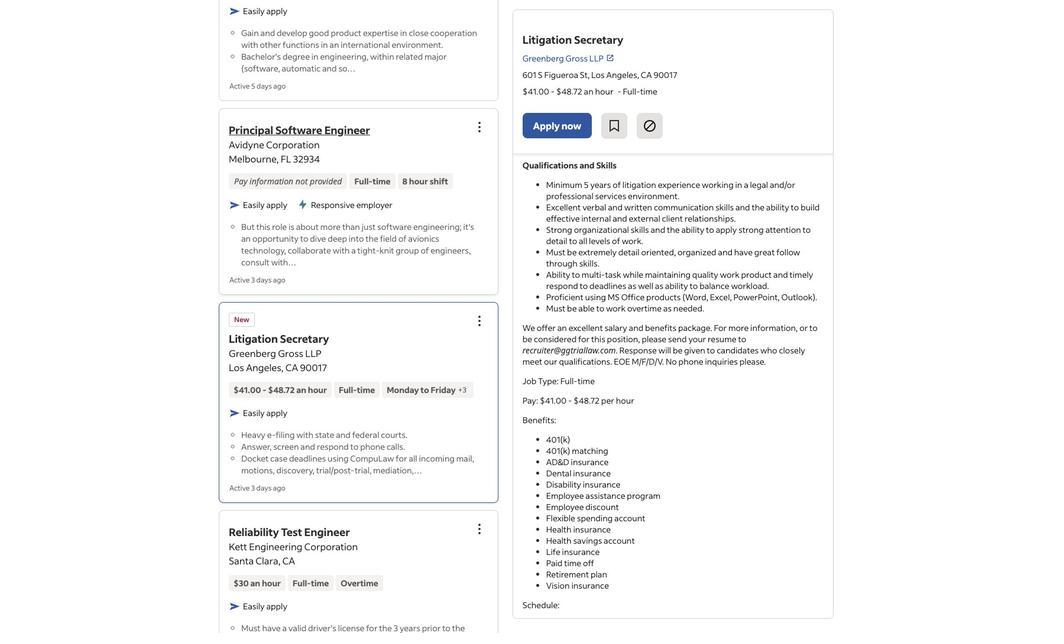 Task type: vqa. For each thing, say whether or not it's contained in the screenshot.
Engineer
yes



Task type: locate. For each thing, give the bounding box(es) containing it.
easily apply up gain
[[243, 5, 288, 17]]

easily apply down $30 an hour
[[243, 601, 288, 612]]

1 horizontal spatial for
[[579, 334, 590, 345]]

and right state
[[336, 430, 351, 441]]

please
[[642, 334, 667, 345]]

0 vertical spatial 90017
[[654, 69, 678, 81]]

gross
[[566, 53, 588, 64], [278, 347, 304, 360]]

0 vertical spatial more
[[321, 221, 341, 233]]

$48.72 down the figueroa
[[557, 86, 583, 97]]

answer,
[[241, 441, 272, 453]]

angeles, up $41.00 - $48.72 an hour
[[246, 362, 284, 374]]

and right internal
[[613, 213, 628, 224]]

technology,
[[241, 245, 286, 256]]

respond
[[547, 281, 579, 292], [317, 441, 349, 453]]

secretary up greenberg gross llp los angeles, ca 90017
[[280, 332, 329, 346]]

apply now button
[[523, 113, 592, 139]]

1 horizontal spatial phone
[[679, 356, 704, 368]]

responsive
[[311, 199, 355, 211]]

0 vertical spatial 5
[[251, 82, 255, 91]]

a down into
[[352, 245, 356, 256]]

1 vertical spatial engineer
[[304, 525, 350, 540]]

organizational
[[574, 224, 630, 236]]

1 horizontal spatial using
[[586, 292, 607, 303]]

full- for greenberg gross llp
[[339, 385, 357, 396]]

3 active from the top
[[230, 484, 250, 493]]

0 vertical spatial respond
[[547, 281, 579, 292]]

greenberg up s
[[523, 53, 564, 64]]

trial/post-
[[316, 465, 355, 476]]

1 vertical spatial with
[[333, 245, 350, 256]]

as
[[628, 281, 637, 292], [656, 281, 664, 292], [664, 303, 672, 314]]

federal
[[352, 430, 380, 441]]

greenberg down litigation secretary button
[[229, 347, 276, 360]]

0 horizontal spatial more
[[321, 221, 341, 233]]

corporation inside reliability test engineer kett engineering corporation santa clara, ca
[[305, 541, 358, 553]]

engineer inside principal software engineer avidyne corporation melbourne, fl 32934
[[325, 123, 370, 137]]

90017 up $41.00 - $48.72 an hour
[[300, 362, 327, 374]]

1 vertical spatial using
[[328, 453, 349, 465]]

3 down motions,
[[251, 484, 255, 493]]

0 horizontal spatial all
[[409, 453, 418, 465]]

1 vertical spatial llp
[[306, 347, 322, 360]]

greenberg for greenberg gross llp los angeles, ca 90017
[[229, 347, 276, 360]]

skills
[[597, 160, 617, 171]]

1 vertical spatial work
[[607, 303, 626, 314]]

90017 inside greenberg gross llp los angeles, ca 90017
[[300, 362, 327, 374]]

1 horizontal spatial work
[[721, 269, 740, 281]]

1 vertical spatial los
[[229, 362, 244, 374]]

1 vertical spatial active
[[230, 276, 250, 285]]

to inside "heavy e-filing with state and federal courts. answer, screen and respond to phone calls. docket case deadlines using compulaw for all incoming mail, motions, discovery, trial/post-trial, mediation,…"
[[351, 441, 359, 453]]

gross inside greenberg gross llp link
[[566, 53, 588, 64]]

using up trial/post-
[[328, 453, 349, 465]]

0 horizontal spatial gross
[[278, 347, 304, 360]]

ad&d
[[547, 457, 570, 468]]

disability
[[547, 479, 582, 491]]

1 vertical spatial deadlines
[[289, 453, 326, 465]]

per
[[602, 395, 615, 407]]

environment. down close
[[392, 39, 444, 50]]

knit
[[380, 245, 394, 256]]

litigation
[[523, 33, 572, 47], [229, 332, 278, 346]]

ca inside greenberg gross llp los angeles, ca 90017
[[286, 362, 298, 374]]

hour down clara,
[[262, 578, 281, 589]]

account
[[615, 513, 646, 524], [604, 536, 635, 547]]

great
[[755, 247, 775, 258]]

environment. up external at the right top of the page
[[628, 191, 680, 202]]

engineering
[[249, 541, 303, 553]]

0 horizontal spatial detail
[[547, 236, 568, 247]]

angeles, up $41.00 - $48.72 an hour - full-time
[[607, 69, 640, 81]]

the down communication
[[667, 224, 680, 236]]

0 vertical spatial corporation
[[266, 138, 320, 151]]

$41.00 for $41.00 - $48.72 an hour
[[234, 385, 261, 396]]

0 vertical spatial phone
[[679, 356, 704, 368]]

this right but
[[257, 221, 271, 233]]

0 horizontal spatial using
[[328, 453, 349, 465]]

- down "job type: full-time"
[[569, 395, 572, 407]]

days for greenberg gross llp
[[257, 484, 272, 493]]

1 vertical spatial this
[[592, 334, 606, 345]]

days down consult
[[257, 276, 272, 285]]

to
[[791, 202, 800, 213], [707, 224, 715, 236], [803, 224, 811, 236], [300, 233, 309, 244], [569, 236, 578, 247], [572, 269, 581, 281], [580, 281, 588, 292], [690, 281, 698, 292], [597, 303, 605, 314], [810, 323, 818, 334], [739, 334, 747, 345], [707, 345, 716, 356], [421, 385, 429, 396], [351, 441, 359, 453]]

0 horizontal spatial environment.
[[392, 39, 444, 50]]

verbal
[[583, 202, 607, 213]]

pay: $41.00 - $48.72 per hour
[[523, 395, 635, 407]]

0 vertical spatial work
[[721, 269, 740, 281]]

401(k) up ad&d
[[547, 434, 571, 446]]

please.
[[740, 356, 767, 368]]

0 vertical spatial full-time
[[355, 176, 391, 187]]

corporation down reliability test engineer button in the bottom left of the page
[[305, 541, 358, 553]]

1 vertical spatial skills
[[631, 224, 650, 236]]

for inside we offer an excellent salary and benefits package. for more information, or to be considered for this position, please send your resume to recruiter@ggtriallaw.com
[[579, 334, 590, 345]]

0 horizontal spatial deadlines
[[289, 453, 326, 465]]

maintaining
[[646, 269, 691, 281]]

1 horizontal spatial 5
[[584, 179, 589, 191]]

601 s figueroa st, los angeles, ca 90017
[[523, 69, 678, 81]]

401(k) up dental
[[547, 446, 571, 457]]

0 horizontal spatial greenberg
[[229, 347, 276, 360]]

1 active 3 days ago from the top
[[230, 276, 286, 285]]

account right savings
[[604, 536, 635, 547]]

ability
[[547, 269, 571, 281]]

1 horizontal spatial detail
[[619, 247, 640, 258]]

using left ms
[[586, 292, 607, 303]]

1 horizontal spatial all
[[579, 236, 588, 247]]

excellent
[[547, 202, 581, 213]]

8
[[403, 176, 408, 187]]

0 vertical spatial all
[[579, 236, 588, 247]]

time inside 401(k) 401(k) matching ad&d insurance dental insurance disability insurance employee assistance program employee discount flexible spending account health insurance health savings account life insurance paid time off retirement plan vision insurance
[[565, 558, 582, 569]]

a inside minimum 5 years of litigation experience working in a legal and/or professional services environment. excellent verbal and written communication skills and the ability to build effective internal and external client relationships. strong organizational skills and the ability to apply strong attention to detail to all levels of work. must be extremely detail oriented, organized and have great follow through skills. ability to multi-task while maintaining quality work product and timely respond to deadlines as well as ability to balance workload. proficient using ms office products (word, excel, powerpoint, outlook). must be able to work overtime as needed.
[[744, 179, 749, 191]]

information,
[[751, 323, 798, 334]]

1 horizontal spatial gross
[[566, 53, 588, 64]]

active down motions,
[[230, 484, 250, 493]]

an down but
[[241, 233, 251, 244]]

1 vertical spatial environment.
[[628, 191, 680, 202]]

cooperation
[[431, 27, 478, 38]]

0 vertical spatial gross
[[566, 53, 588, 64]]

0 horizontal spatial litigation
[[229, 332, 278, 346]]

and up oriented,
[[651, 224, 666, 236]]

1 vertical spatial secretary
[[280, 332, 329, 346]]

phone inside . response will be given to candidates who closely meet our qualifications. eoe m/f/d/v. no phone inquiries please.
[[679, 356, 704, 368]]

2 401(k) from the top
[[547, 446, 571, 457]]

using inside minimum 5 years of litigation experience working in a legal and/or professional services environment. excellent verbal and written communication skills and the ability to build effective internal and external client relationships. strong organizational skills and the ability to apply strong attention to detail to all levels of work. must be extremely detail oriented, organized and have great follow through skills. ability to multi-task while maintaining quality work product and timely respond to deadlines as well as ability to balance workload. proficient using ms office products (word, excel, powerpoint, outlook). must be able to work overtime as needed.
[[586, 292, 607, 303]]

the down just at the top
[[366, 233, 379, 244]]

2 health from the top
[[547, 536, 572, 547]]

functions​
[[283, 39, 319, 50]]

of up group
[[399, 233, 407, 244]]

follow
[[777, 247, 801, 258]]

0 horizontal spatial litigation secretary
[[229, 332, 329, 346]]

this inside we offer an excellent salary and benefits package. for more information, or to be considered for this position, please send your resume to recruiter@ggtriallaw.com
[[592, 334, 606, 345]]

los right st,
[[592, 69, 605, 81]]

5
[[251, 82, 255, 91], [584, 179, 589, 191]]

ability up organized
[[682, 224, 705, 236]]

matching
[[572, 446, 609, 457]]

2 easily from the top
[[243, 199, 265, 210]]

1 vertical spatial angeles,
[[246, 362, 284, 374]]

1 horizontal spatial a
[[744, 179, 749, 191]]

litigation secretary button
[[229, 332, 329, 346]]

0 vertical spatial ability
[[767, 202, 790, 213]]

all inside minimum 5 years of litigation experience working in a legal and/or professional services environment. excellent verbal and written communication skills and the ability to build effective internal and external client relationships. strong organizational skills and the ability to apply strong attention to detail to all levels of work. must be extremely detail oriented, organized and have great follow through skills. ability to multi-task while maintaining quality work product and timely respond to deadlines as well as ability to balance workload. proficient using ms office products (word, excel, powerpoint, outlook). must be able to work overtime as needed.
[[579, 236, 588, 247]]

1 vertical spatial litigation
[[229, 332, 278, 346]]

1 vertical spatial 90017
[[300, 362, 327, 374]]

full-time for reliability test engineer
[[293, 578, 329, 589]]

multi-
[[582, 269, 606, 281]]

phone up compulaw
[[360, 441, 385, 453]]

full-time
[[355, 176, 391, 187], [339, 385, 375, 396], [293, 578, 329, 589]]

0 vertical spatial for
[[579, 334, 590, 345]]

be left offer
[[523, 334, 533, 345]]

$48.72 for $41.00 - $48.72 an hour
[[268, 385, 295, 396]]

not
[[296, 176, 308, 187]]

full-time up federal
[[339, 385, 375, 396]]

1 horizontal spatial environment.
[[628, 191, 680, 202]]

deep
[[328, 233, 347, 244]]

greenberg inside greenberg gross llp los angeles, ca 90017
[[229, 347, 276, 360]]

1 vertical spatial gross
[[278, 347, 304, 360]]

0 vertical spatial environment.
[[392, 39, 444, 50]]

spending
[[577, 513, 613, 524]]

0 horizontal spatial 90017
[[300, 362, 327, 374]]

0 vertical spatial active 3 days ago
[[230, 276, 286, 285]]

an inside gain and develop good product expertise in close cooperation with other functions​ in an international environment. bachelor's degree in engineering​, within related major (software, automatic and so…
[[330, 39, 339, 50]]

- down 601 s figueroa st, los angeles, ca 90017
[[618, 86, 622, 97]]

2 vertical spatial ago
[[273, 484, 286, 493]]

an right offer
[[558, 323, 567, 334]]

all left levels at right
[[579, 236, 588, 247]]

deadlines inside "heavy e-filing with state and federal courts. answer, screen and respond to phone calls. docket case deadlines using compulaw for all incoming mail, motions, discovery, trial/post-trial, mediation,…"
[[289, 453, 326, 465]]

2 vertical spatial ability
[[666, 281, 689, 292]]

consult
[[241, 257, 270, 268]]

2 vertical spatial 3
[[251, 484, 255, 493]]

an up engineering​,
[[330, 39, 339, 50]]

m/f/d/v.
[[632, 356, 665, 368]]

0 horizontal spatial product
[[331, 27, 362, 38]]

401(k)
[[547, 434, 571, 446], [547, 446, 571, 457]]

0 horizontal spatial los
[[229, 362, 244, 374]]

days down motions,
[[257, 484, 272, 493]]

3 right friday
[[463, 386, 467, 394]]

other
[[260, 39, 281, 50]]

1 vertical spatial product
[[742, 269, 772, 281]]

avionics
[[409, 233, 440, 244]]

ms
[[608, 292, 620, 303]]

full- down reliability test engineer kett engineering corporation santa clara, ca
[[293, 578, 311, 589]]

field
[[380, 233, 397, 244]]

2 must from the top
[[547, 303, 566, 314]]

1 vertical spatial a
[[352, 245, 356, 256]]

gross inside greenberg gross llp los angeles, ca 90017
[[278, 347, 304, 360]]

apply down $30 an hour
[[267, 601, 288, 612]]

- down the figueroa
[[551, 86, 555, 97]]

products
[[647, 292, 681, 303]]

with down gain
[[241, 39, 258, 50]]

principal software engineer avidyne corporation melbourne, fl 32934
[[229, 123, 370, 165]]

greenberg for greenberg gross llp
[[523, 53, 564, 64]]

st,
[[580, 69, 590, 81]]

0 horizontal spatial llp
[[306, 347, 322, 360]]

health down the flexible at bottom
[[547, 536, 572, 547]]

2 vertical spatial ca
[[283, 555, 295, 567]]

apply
[[267, 5, 288, 17], [267, 199, 288, 210], [716, 224, 737, 236], [267, 408, 288, 419], [267, 601, 288, 612]]

ago for greenberg gross llp
[[273, 484, 286, 493]]

the
[[752, 202, 765, 213], [667, 224, 680, 236], [366, 233, 379, 244]]

courts.
[[381, 430, 408, 441]]

1 easily from the top
[[243, 5, 265, 17]]

3 easily apply from the top
[[243, 408, 288, 419]]

1 vertical spatial must
[[547, 303, 566, 314]]

active down consult
[[230, 276, 250, 285]]

1 health from the top
[[547, 524, 572, 536]]

2 active 3 days ago from the top
[[230, 484, 286, 493]]

employee
[[547, 491, 584, 502], [547, 502, 584, 513]]

more right for on the right bottom of page
[[729, 323, 749, 334]]

1 horizontal spatial llp
[[590, 53, 604, 64]]

1 vertical spatial ca
[[286, 362, 298, 374]]

dive
[[310, 233, 326, 244]]

1 vertical spatial ago
[[273, 276, 286, 285]]

corporation down software
[[266, 138, 320, 151]]

5 for active
[[251, 82, 255, 91]]

0 vertical spatial must
[[547, 247, 566, 258]]

engineer for principal software engineer
[[325, 123, 370, 137]]

1 horizontal spatial this
[[592, 334, 606, 345]]

full- up 'employer'
[[355, 176, 373, 187]]

$41.00 down greenberg gross llp los angeles, ca 90017
[[234, 385, 261, 396]]

apply up develop at the left of the page
[[267, 5, 288, 17]]

minimum 5 years of litigation experience working in a legal and/or professional services environment. excellent verbal and written communication skills and the ability to build effective internal and external client relationships. strong organizational skills and the ability to apply strong attention to detail to all levels of work. must be extremely detail oriented, organized and have great follow through skills. ability to multi-task while maintaining quality work product and timely respond to deadlines as well as ability to balance workload. proficient using ms office products (word, excel, powerpoint, outlook). must be able to work overtime as needed.
[[547, 179, 820, 314]]

detail up 'through'
[[547, 236, 568, 247]]

with
[[241, 39, 258, 50], [333, 245, 350, 256], [297, 430, 314, 441]]

health
[[547, 524, 572, 536], [547, 536, 572, 547]]

0 horizontal spatial work
[[607, 303, 626, 314]]

employee up the flexible at bottom
[[547, 491, 584, 502]]

hour right "per"
[[616, 395, 635, 407]]

insurance right ad&d
[[571, 457, 609, 468]]

work up "excel,"
[[721, 269, 740, 281]]

an inside we offer an excellent salary and benefits package. for more information, or to be considered for this position, please send your resume to recruiter@ggtriallaw.com
[[558, 323, 567, 334]]

1 vertical spatial for
[[396, 453, 407, 465]]

we offer an excellent salary and benefits package. for more information, or to be considered for this position, please send your resume to recruiter@ggtriallaw.com
[[523, 323, 818, 356]]

1 easily apply from the top
[[243, 5, 288, 17]]

a inside but this role is about more than just software engineering; it's an opportunity to dive deep into the field of avionics technology, collaborate with a tight-knit group of engineers, consult with…
[[352, 245, 356, 256]]

position,
[[607, 334, 641, 345]]

but this role is about more than just software engineering; it's an opportunity to dive deep into the field of avionics technology, collaborate with a tight-knit group of engineers, consult with…
[[241, 221, 474, 268]]

we
[[523, 323, 536, 334]]

this inside but this role is about more than just software engineering; it's an opportunity to dive deep into the field of avionics technology, collaborate with a tight-knit group of engineers, consult with…
[[257, 221, 271, 233]]

active for avidyne corporation
[[230, 276, 250, 285]]

apply left strong at top right
[[716, 224, 737, 236]]

2 horizontal spatial with
[[333, 245, 350, 256]]

employee down disability
[[547, 502, 584, 513]]

powerpoint,
[[734, 292, 780, 303]]

easily apply up "e-"
[[243, 408, 288, 419]]

4 easily from the top
[[243, 601, 265, 612]]

1 vertical spatial more
[[729, 323, 749, 334]]

be right will
[[673, 345, 683, 356]]

for
[[579, 334, 590, 345], [396, 453, 407, 465]]

full-time up 'employer'
[[355, 176, 391, 187]]

0 vertical spatial using
[[586, 292, 607, 303]]

in left legal
[[736, 179, 743, 191]]

0 vertical spatial engineer
[[325, 123, 370, 137]]

0 vertical spatial angeles,
[[607, 69, 640, 81]]

days down (software,
[[257, 82, 272, 91]]

0 horizontal spatial with
[[241, 39, 258, 50]]

pay information not provided
[[234, 176, 342, 187]]

1 horizontal spatial deadlines
[[590, 281, 627, 292]]

easily up heavy at the bottom left of the page
[[243, 408, 265, 419]]

with right filing
[[297, 430, 314, 441]]

gross for greenberg gross llp
[[566, 53, 588, 64]]

degree
[[283, 51, 310, 62]]

0 vertical spatial days
[[257, 82, 272, 91]]

0 horizontal spatial phone
[[360, 441, 385, 453]]

detail up while
[[619, 247, 640, 258]]

-
[[551, 86, 555, 97], [618, 86, 622, 97], [263, 385, 267, 396], [569, 395, 572, 407]]

1 horizontal spatial more
[[729, 323, 749, 334]]

excel,
[[711, 292, 732, 303]]

0 horizontal spatial skills
[[631, 224, 650, 236]]

health up life
[[547, 524, 572, 536]]

environment. inside minimum 5 years of litigation experience working in a legal and/or professional services environment. excellent verbal and written communication skills and the ability to build effective internal and external client relationships. strong organizational skills and the ability to apply strong attention to detail to all levels of work. must be extremely detail oriented, organized and have great follow through skills. ability to multi-task while maintaining quality work product and timely respond to deadlines as well as ability to balance workload. proficient using ms office products (word, excel, powerpoint, outlook). must be able to work overtime as needed.
[[628, 191, 680, 202]]

to down federal
[[351, 441, 359, 453]]

easily
[[243, 5, 265, 17], [243, 199, 265, 210], [243, 408, 265, 419], [243, 601, 265, 612]]

5 down (software,
[[251, 82, 255, 91]]

1 active from the top
[[230, 82, 250, 91]]

greenberg gross llp los angeles, ca 90017
[[229, 347, 327, 374]]

1 must from the top
[[547, 247, 566, 258]]

mediation,…
[[373, 465, 422, 476]]

e-
[[267, 430, 276, 441]]

5 inside minimum 5 years of litigation experience working in a legal and/or professional services environment. excellent verbal and written communication skills and the ability to build effective internal and external client relationships. strong organizational skills and the ability to apply strong attention to detail to all levels of work. must be extremely detail oriented, organized and have great follow through skills. ability to multi-task while maintaining quality work product and timely respond to deadlines as well as ability to balance workload. proficient using ms office products (word, excel, powerpoint, outlook). must be able to work overtime as needed.
[[584, 179, 589, 191]]

1 vertical spatial respond
[[317, 441, 349, 453]]

2 vertical spatial full-time
[[293, 578, 329, 589]]

1 horizontal spatial respond
[[547, 281, 579, 292]]

gross down litigation secretary button
[[278, 347, 304, 360]]

easily down $30 an hour
[[243, 601, 265, 612]]

2 easily apply from the top
[[243, 199, 288, 210]]

engineer for reliability test engineer
[[304, 525, 350, 540]]

job actions for litigation secretary is collapsed image
[[473, 314, 487, 328]]

monday to friday + 3
[[387, 385, 467, 396]]

all inside "heavy e-filing with state and federal courts. answer, screen and respond to phone calls. docket case deadlines using compulaw for all incoming mail, motions, discovery, trial/post-trial, mediation,…"
[[409, 453, 418, 465]]

program
[[627, 491, 661, 502]]

1 horizontal spatial litigation
[[523, 33, 572, 47]]

an inside but this role is about more than just software engineering; it's an opportunity to dive deep into the field of avionics technology, collaborate with a tight-knit group of engineers, consult with…
[[241, 233, 251, 244]]

full- for avidyne corporation
[[355, 176, 373, 187]]

office
[[622, 292, 645, 303]]

0 vertical spatial product
[[331, 27, 362, 38]]

1 horizontal spatial with
[[297, 430, 314, 441]]

relationships.
[[685, 213, 736, 224]]

litigation secretary up greenberg gross llp los angeles, ca 90017
[[229, 332, 329, 346]]

trial,
[[355, 465, 372, 476]]

0 vertical spatial with
[[241, 39, 258, 50]]

0 horizontal spatial for
[[396, 453, 407, 465]]

to left friday
[[421, 385, 429, 396]]

3 down consult
[[251, 276, 255, 285]]

2 active from the top
[[230, 276, 250, 285]]

gross up st,
[[566, 53, 588, 64]]

llp up 601 s figueroa st, los angeles, ca 90017
[[590, 53, 604, 64]]

full- up federal
[[339, 385, 357, 396]]

plan
[[591, 569, 608, 581]]

1 vertical spatial greenberg
[[229, 347, 276, 360]]

no
[[666, 356, 677, 368]]

job actions for reliability test engineer is collapsed image
[[473, 523, 487, 537]]

full-
[[623, 86, 641, 97], [355, 176, 373, 187], [561, 376, 578, 387], [339, 385, 357, 396], [293, 578, 311, 589]]

ca inside reliability test engineer kett engineering corporation santa clara, ca
[[283, 555, 295, 567]]

resume
[[708, 334, 737, 345]]

full-time down reliability test engineer kett engineering corporation santa clara, ca
[[293, 578, 329, 589]]

$48.72 for $41.00 - $48.72 an hour - full-time
[[557, 86, 583, 97]]

llp inside greenberg gross llp los angeles, ca 90017
[[306, 347, 322, 360]]

phone inside "heavy e-filing with state and federal courts. answer, screen and respond to phone calls. docket case deadlines using compulaw for all incoming mail, motions, discovery, trial/post-trial, mediation,…"
[[360, 441, 385, 453]]

0 horizontal spatial this
[[257, 221, 271, 233]]

qualifications and skills
[[523, 160, 617, 171]]

engineer inside reliability test engineer kett engineering corporation santa clara, ca
[[304, 525, 350, 540]]

needed.
[[674, 303, 705, 314]]

environment. inside gain and develop good product expertise in close cooperation with other functions​ in an international environment. bachelor's degree in engineering​, within related major (software, automatic and so…
[[392, 39, 444, 50]]



Task type: describe. For each thing, give the bounding box(es) containing it.
gross for greenberg gross llp los angeles, ca 90017
[[278, 347, 304, 360]]

product inside minimum 5 years of litigation experience working in a legal and/or professional services environment. excellent verbal and written communication skills and the ability to build effective internal and external client relationships. strong organizational skills and the ability to apply strong attention to detail to all levels of work. must be extremely detail oriented, organized and have great follow through skills. ability to multi-task while maintaining quality work product and timely respond to deadlines as well as ability to balance workload. proficient using ms office products (word, excel, powerpoint, outlook). must be able to work overtime as needed.
[[742, 269, 772, 281]]

of right levels at right
[[612, 236, 621, 247]]

insurance down discount
[[574, 524, 611, 536]]

be inside we offer an excellent salary and benefits package. for more information, or to be considered for this position, please send your resume to recruiter@ggtriallaw.com
[[523, 334, 533, 345]]

0 vertical spatial account
[[615, 513, 646, 524]]

through
[[547, 258, 578, 269]]

experience
[[658, 179, 701, 191]]

to up organized
[[707, 224, 715, 236]]

llp for greenberg gross llp
[[590, 53, 604, 64]]

and down state
[[301, 441, 315, 453]]

is
[[289, 221, 295, 233]]

automatic
[[282, 63, 321, 74]]

to down build
[[803, 224, 811, 236]]

save this job image
[[608, 119, 622, 133]]

job type: full-time
[[523, 376, 595, 387]]

angeles, inside greenberg gross llp los angeles, ca 90017
[[246, 362, 284, 374]]

deadlines inside minimum 5 years of litigation experience working in a legal and/or professional services environment. excellent verbal and written communication skills and the ability to build effective internal and external client relationships. strong organizational skills and the ability to apply strong attention to detail to all levels of work. must be extremely detail oriented, organized and have great follow through skills. ability to multi-task while maintaining quality work product and timely respond to deadlines as well as ability to balance workload. proficient using ms office products (word, excel, powerpoint, outlook). must be able to work overtime as needed.
[[590, 281, 627, 292]]

using inside "heavy e-filing with state and federal courts. answer, screen and respond to phone calls. docket case deadlines using compulaw for all incoming mail, motions, discovery, trial/post-trial, mediation,…"
[[328, 453, 349, 465]]

life
[[547, 547, 561, 558]]

3 for los angeles, ca 90017
[[251, 484, 255, 493]]

schedule:
[[523, 600, 560, 611]]

about
[[296, 221, 319, 233]]

$41.00 for $41.00 - $48.72 an hour - full-time
[[523, 86, 550, 97]]

full- right type:
[[561, 376, 578, 387]]

more inside but this role is about more than just software engineering; it's an opportunity to dive deep into the field of avionics technology, collaborate with a tight-knit group of engineers, consult with…
[[321, 221, 341, 233]]

mail,
[[457, 453, 475, 465]]

working
[[702, 179, 734, 191]]

or
[[800, 323, 808, 334]]

with inside but this role is about more than just software engineering; it's an opportunity to dive deep into the field of avionics technology, collaborate with a tight-knit group of engineers, consult with…
[[333, 245, 350, 256]]

active 3 days ago for melbourne, fl 32934
[[230, 276, 286, 285]]

and left the have
[[719, 247, 733, 258]]

to left build
[[791, 202, 800, 213]]

full-time for principal software engineer
[[355, 176, 391, 187]]

of right the years
[[613, 179, 621, 191]]

in inside minimum 5 years of litigation experience working in a legal and/or professional services environment. excellent verbal and written communication skills and the ability to build effective internal and external client relationships. strong organizational skills and the ability to apply strong attention to detail to all levels of work. must be extremely detail oriented, organized and have great follow through skills. ability to multi-task while maintaining quality work product and timely respond to deadlines as well as ability to balance workload. proficient using ms office products (word, excel, powerpoint, outlook). must be able to work overtime as needed.
[[736, 179, 743, 191]]

just
[[362, 221, 376, 233]]

to down effective
[[569, 236, 578, 247]]

apply up role
[[267, 199, 288, 210]]

as up benefits
[[664, 303, 672, 314]]

internal
[[582, 213, 611, 224]]

inquiries
[[706, 356, 739, 368]]

days for avidyne corporation
[[257, 276, 272, 285]]

be inside . response will be given to candidates who closely meet our qualifications. eoe m/f/d/v. no phone inquiries please.
[[673, 345, 683, 356]]

figueroa
[[545, 69, 579, 81]]

- down greenberg gross llp los angeles, ca 90017
[[263, 385, 267, 396]]

1 horizontal spatial litigation secretary
[[523, 33, 624, 47]]

salary
[[605, 323, 628, 334]]

skills.
[[580, 258, 600, 269]]

job
[[523, 376, 537, 387]]

with…
[[271, 257, 297, 268]]

greenberg gross llp link
[[523, 52, 615, 65]]

1 vertical spatial account
[[604, 536, 635, 547]]

601
[[523, 69, 537, 81]]

be left skills.
[[568, 247, 577, 258]]

case
[[270, 453, 288, 465]]

hour up state
[[308, 385, 327, 396]]

external
[[629, 213, 661, 224]]

8 hour shift
[[403, 176, 448, 187]]

$30 an hour
[[234, 578, 281, 589]]

pay:
[[523, 395, 539, 407]]

insurance down matching
[[574, 468, 611, 479]]

qualifications.
[[559, 356, 613, 368]]

ago for avidyne corporation
[[273, 276, 286, 285]]

software
[[276, 123, 323, 137]]

full- for kett engineering corporation
[[293, 578, 311, 589]]

well
[[639, 281, 654, 292]]

will
[[659, 345, 672, 356]]

product inside gain and develop good product expertise in close cooperation with other functions​ in an international environment. bachelor's degree in engineering​, within related major (software, automatic and so…
[[331, 27, 362, 38]]

an down greenberg gross llp los angeles, ca 90017
[[297, 385, 307, 396]]

role
[[272, 221, 287, 233]]

and left skills
[[580, 160, 595, 171]]

the inside but this role is about more than just software engineering; it's an opportunity to dive deep into the field of avionics technology, collaborate with a tight-knit group of engineers, consult with…
[[366, 233, 379, 244]]

send
[[669, 334, 687, 345]]

incoming
[[419, 453, 455, 465]]

insurance up retirement
[[563, 547, 600, 558]]

of down avionics
[[421, 245, 429, 256]]

an right $30
[[251, 578, 260, 589]]

strong
[[547, 224, 573, 236]]

closely
[[780, 345, 806, 356]]

0 vertical spatial ca
[[641, 69, 652, 81]]

as right well
[[656, 281, 664, 292]]

time left the 8 in the left top of the page
[[373, 176, 391, 187]]

develop
[[277, 27, 308, 38]]

have
[[735, 247, 753, 258]]

time left overtime
[[311, 578, 329, 589]]

quality
[[693, 269, 719, 281]]

respond inside "heavy e-filing with state and federal courts. answer, screen and respond to phone calls. docket case deadlines using compulaw for all incoming mail, motions, discovery, trial/post-trial, mediation,…"
[[317, 441, 349, 453]]

services
[[596, 191, 627, 202]]

tight-
[[358, 245, 380, 256]]

1 employee from the top
[[547, 491, 584, 502]]

1 vertical spatial full-time
[[339, 385, 375, 396]]

in left close
[[400, 27, 408, 38]]

gain
[[241, 27, 259, 38]]

software
[[378, 221, 412, 233]]

1 horizontal spatial angeles,
[[607, 69, 640, 81]]

time up not interested icon
[[641, 86, 658, 97]]

respond inside minimum 5 years of litigation experience working in a legal and/or professional services environment. excellent verbal and written communication skills and the ability to build effective internal and external client relationships. strong organizational skills and the ability to apply strong attention to detail to all levels of work. must be extremely detail oriented, organized and have great follow through skills. ability to multi-task while maintaining quality work product and timely respond to deadlines as well as ability to balance workload. proficient using ms office products (word, excel, powerpoint, outlook). must be able to work overtime as needed.
[[547, 281, 579, 292]]

0 vertical spatial secretary
[[575, 33, 624, 47]]

full- down 601 s figueroa st, los angeles, ca 90017
[[623, 86, 641, 97]]

to right 'able'
[[597, 303, 605, 314]]

1 vertical spatial litigation secretary
[[229, 332, 329, 346]]

fl
[[281, 153, 291, 165]]

401(k) 401(k) matching ad&d insurance dental insurance disability insurance employee assistance program employee discount flexible spending account health insurance health savings account life insurance paid time off retirement plan vision insurance
[[547, 434, 661, 592]]

to right the resume
[[739, 334, 747, 345]]

los inside greenberg gross llp los angeles, ca 90017
[[229, 362, 244, 374]]

in down good
[[321, 39, 328, 50]]

0 vertical spatial ago
[[274, 82, 286, 91]]

workload.
[[732, 281, 770, 292]]

$41.00 down type:
[[540, 395, 567, 407]]

friday
[[431, 385, 456, 396]]

active 5 days ago
[[230, 82, 286, 91]]

overtime
[[628, 303, 662, 314]]

task
[[606, 269, 622, 281]]

2 employee from the top
[[547, 502, 584, 513]]

organized
[[678, 247, 717, 258]]

heavy e-filing with state and federal courts. answer, screen and respond to phone calls. docket case deadlines using compulaw for all incoming mail, motions, discovery, trial/post-trial, mediation,…
[[241, 430, 475, 476]]

and left timely
[[774, 269, 789, 281]]

and/or
[[770, 179, 796, 191]]

savings
[[574, 536, 603, 547]]

insurance up discount
[[583, 479, 621, 491]]

1 401(k) from the top
[[547, 434, 571, 446]]

corporation inside principal software engineer avidyne corporation melbourne, fl 32934
[[266, 138, 320, 151]]

off
[[583, 558, 595, 569]]

to inside but this role is about more than just software engineering; it's an opportunity to dive deep into the field of avionics technology, collaborate with a tight-knit group of engineers, consult with…
[[300, 233, 309, 244]]

candidates
[[717, 345, 759, 356]]

to left balance
[[690, 281, 698, 292]]

0 horizontal spatial secretary
[[280, 332, 329, 346]]

reliability test engineer button
[[229, 525, 350, 540]]

with inside "heavy e-filing with state and federal courts. answer, screen and respond to phone calls. docket case deadlines using compulaw for all incoming mail, motions, discovery, trial/post-trial, mediation,…"
[[297, 430, 314, 441]]

to up 'able'
[[580, 281, 588, 292]]

attention
[[766, 224, 802, 236]]

(software,
[[241, 63, 280, 74]]

state
[[315, 430, 335, 441]]

1 horizontal spatial the
[[667, 224, 680, 236]]

3 for melbourne, fl 32934
[[251, 276, 255, 285]]

principal
[[229, 123, 273, 137]]

kett
[[229, 541, 247, 553]]

1 horizontal spatial 90017
[[654, 69, 678, 81]]

as left well
[[628, 281, 637, 292]]

and right verbal on the top right of page
[[608, 202, 623, 213]]

into
[[349, 233, 364, 244]]

response
[[620, 345, 657, 356]]

international
[[341, 39, 390, 50]]

proficient
[[547, 292, 584, 303]]

active 3 days ago for los angeles, ca 90017
[[230, 484, 286, 493]]

offer
[[537, 323, 556, 334]]

s
[[538, 69, 543, 81]]

new
[[234, 315, 250, 324]]

engineering​,
[[320, 51, 369, 62]]

discovery,
[[277, 465, 315, 476]]

for inside "heavy e-filing with state and federal courts. answer, screen and respond to phone calls. docket case deadlines using compulaw for all incoming mail, motions, discovery, trial/post-trial, mediation,…"
[[396, 453, 407, 465]]

extremely
[[579, 247, 617, 258]]

with inside gain and develop good product expertise in close cooperation with other functions​ in an international environment. bachelor's degree in engineering​, within related major (software, automatic and so…
[[241, 39, 258, 50]]

3 easily from the top
[[243, 408, 265, 419]]

job actions for principal software engineer is collapsed image
[[473, 120, 487, 134]]

engineers,
[[431, 245, 471, 256]]

1 horizontal spatial los
[[592, 69, 605, 81]]

5 for minimum
[[584, 179, 589, 191]]

$48.72 left "per"
[[574, 395, 600, 407]]

and left so…
[[322, 63, 337, 74]]

an down st,
[[584, 86, 594, 97]]

32934
[[293, 153, 320, 165]]

and up other
[[261, 27, 275, 38]]

and up strong at top right
[[736, 202, 751, 213]]

2 horizontal spatial the
[[752, 202, 765, 213]]

to right or
[[810, 323, 818, 334]]

employer
[[357, 199, 393, 211]]

be left 'able'
[[568, 303, 577, 314]]

4 easily apply from the top
[[243, 601, 288, 612]]

insurance down off
[[572, 581, 610, 592]]

apply up "e-"
[[267, 408, 288, 419]]

in up automatic
[[312, 51, 319, 62]]

monday
[[387, 385, 419, 396]]

while
[[623, 269, 644, 281]]

principal software engineer button
[[229, 123, 370, 137]]

time left monday
[[357, 385, 375, 396]]

apply inside minimum 5 years of litigation experience working in a legal and/or professional services environment. excellent verbal and written communication skills and the ability to build effective internal and external client relationships. strong organizational skills and the ability to apply strong attention to detail to all levels of work. must be extremely detail oriented, organized and have great follow through skills. ability to multi-task while maintaining quality work product and timely respond to deadlines as well as ability to balance workload. proficient using ms office products (word, excel, powerpoint, outlook). must be able to work overtime as needed.
[[716, 224, 737, 236]]

good
[[309, 27, 329, 38]]

time down the qualifications.
[[578, 376, 595, 387]]

meet
[[523, 356, 543, 368]]

llp for greenberg gross llp los angeles, ca 90017
[[306, 347, 322, 360]]

3 inside monday to friday + 3
[[463, 386, 467, 394]]

1 vertical spatial ability
[[682, 224, 705, 236]]

within
[[370, 51, 395, 62]]

group
[[396, 245, 419, 256]]

more inside we offer an excellent salary and benefits package. for more information, or to be considered for this position, please send your resume to recruiter@ggtriallaw.com
[[729, 323, 749, 334]]

who
[[761, 345, 778, 356]]

hour right the 8 in the left top of the page
[[409, 176, 428, 187]]

0 vertical spatial litigation
[[523, 33, 572, 47]]

1 horizontal spatial skills
[[716, 202, 734, 213]]

hour down 601 s figueroa st, los angeles, ca 90017
[[596, 86, 614, 97]]

active for greenberg gross llp
[[230, 484, 250, 493]]

to inside . response will be given to candidates who closely meet our qualifications. eoe m/f/d/v. no phone inquiries please.
[[707, 345, 716, 356]]

and inside we offer an excellent salary and benefits package. for more information, or to be considered for this position, please send your resume to recruiter@ggtriallaw.com
[[629, 323, 644, 334]]

to left multi-
[[572, 269, 581, 281]]

not interested image
[[643, 119, 658, 133]]



